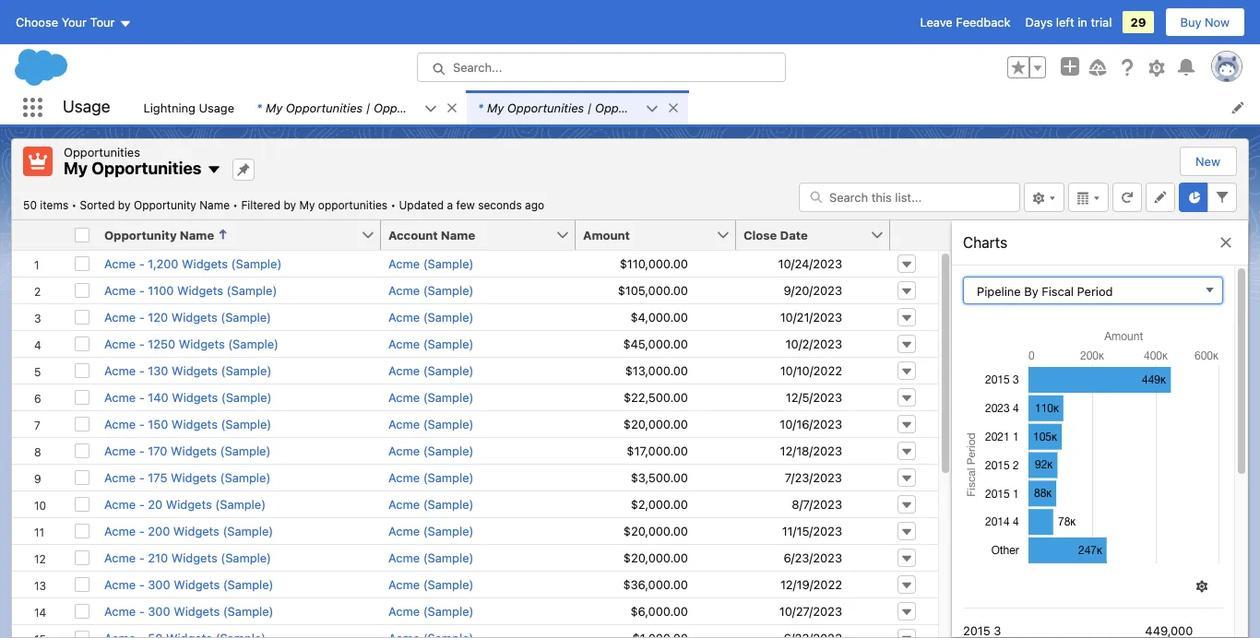 Task type: locate. For each thing, give the bounding box(es) containing it.
2 by from the left
[[284, 198, 296, 212]]

2 * my opportunities | opportunities from the left
[[478, 100, 672, 115]]

* my opportunities | opportunities for text default image
[[478, 100, 672, 115]]

widgets down acme - 1,200 widgets (sample)
[[177, 283, 223, 298]]

10/24/2023
[[778, 256, 842, 271]]

my opportunities status
[[23, 198, 399, 212]]

2 * from the left
[[478, 100, 483, 115]]

- for 7/23/2023
[[139, 470, 145, 485]]

10/16/2023
[[780, 417, 842, 431]]

acme (sample) link for 12/18/2023
[[388, 443, 474, 458]]

widgets for 10/16/2023
[[172, 417, 218, 431]]

6 - from the top
[[139, 390, 145, 405]]

acme - 120 widgets (sample) link
[[104, 310, 271, 324]]

acme (sample) for 10/10/2022
[[388, 363, 474, 378]]

acme - 300 widgets (sample) link
[[104, 577, 274, 592], [104, 604, 274, 619]]

acme (sample) link for 11/15/2023
[[388, 524, 474, 538]]

name inside account name 'button'
[[441, 227, 475, 242]]

ago
[[525, 198, 545, 212]]

* right the lightning usage link
[[257, 100, 262, 115]]

$17,000.00
[[627, 443, 688, 458]]

opportunity up 'opportunity name'
[[134, 198, 196, 212]]

my up items
[[64, 159, 88, 178]]

130
[[148, 363, 168, 378]]

close
[[744, 227, 777, 242]]

1 horizontal spatial * my opportunities | opportunities
[[478, 100, 672, 115]]

* my opportunities | opportunities
[[257, 100, 451, 115], [478, 100, 672, 115]]

text default image
[[667, 101, 680, 114]]

20
[[148, 497, 163, 512]]

12 acme (sample) from the top
[[388, 550, 474, 565]]

$20,000.00
[[624, 417, 688, 431], [624, 524, 688, 538], [624, 550, 688, 565]]

11 acme (sample) from the top
[[388, 524, 474, 538]]

1 vertical spatial acme - 300 widgets (sample)
[[104, 604, 274, 619]]

0 horizontal spatial •
[[72, 198, 77, 212]]

item number image
[[12, 220, 67, 250]]

2 list item from the left
[[467, 90, 688, 125]]

acme (sample) link for 10/16/2023
[[388, 417, 474, 431]]

1 - from the top
[[139, 256, 145, 271]]

left
[[1056, 15, 1075, 30]]

13 acme (sample) from the top
[[388, 577, 474, 592]]

300 for $6,000.00
[[148, 604, 170, 619]]

opportunity name element
[[97, 220, 392, 251]]

$20,000.00 for 11/15/2023
[[624, 524, 688, 538]]

5 acme (sample) from the top
[[388, 363, 474, 378]]

1 vertical spatial opportunity
[[104, 227, 177, 242]]

0 horizontal spatial usage
[[63, 97, 110, 116]]

3 $20,000.00 from the top
[[624, 550, 688, 565]]

1 $20,000.00 from the top
[[624, 417, 688, 431]]

acme - 140 widgets (sample)
[[104, 390, 272, 405]]

widgets down acme - 170 widgets (sample)
[[171, 470, 217, 485]]

4 - from the top
[[139, 336, 145, 351]]

widgets for 9/20/2023
[[177, 283, 223, 298]]

account
[[388, 227, 438, 242]]

widgets up the acme - 200 widgets (sample)
[[166, 497, 212, 512]]

5 - from the top
[[139, 363, 145, 378]]

10/10/2022
[[780, 363, 842, 378]]

list
[[132, 90, 1260, 125]]

acme (sample) for 11/15/2023
[[388, 524, 474, 538]]

2 horizontal spatial text default image
[[1219, 235, 1234, 250]]

1 vertical spatial $20,000.00
[[624, 524, 688, 538]]

acme (sample) for 12/5/2023
[[388, 390, 474, 405]]

acme - 1250 widgets (sample)
[[104, 336, 279, 351]]

1 horizontal spatial |
[[588, 100, 592, 115]]

2 $20,000.00 from the top
[[624, 524, 688, 538]]

12 - from the top
[[139, 550, 145, 565]]

acme (sample) link for 7/23/2023
[[388, 470, 474, 485]]

11 - from the top
[[139, 524, 145, 538]]

name inside opportunity name button
[[180, 227, 214, 242]]

name down few on the top left
[[441, 227, 475, 242]]

6 acme (sample) from the top
[[388, 390, 474, 405]]

10 - from the top
[[139, 497, 145, 512]]

date
[[780, 227, 808, 242]]

2 acme - 300 widgets (sample) link from the top
[[104, 604, 274, 619]]

9 acme (sample) from the top
[[388, 470, 474, 485]]

2 acme - 300 widgets (sample) from the top
[[104, 604, 274, 619]]

$110,000.00
[[620, 256, 688, 271]]

3 acme (sample) from the top
[[388, 310, 474, 324]]

acme - 300 widgets (sample) for $6,000.00
[[104, 604, 274, 619]]

1 horizontal spatial by
[[284, 198, 296, 212]]

usage
[[63, 97, 110, 116], [199, 100, 234, 115]]

leave feedback link
[[920, 15, 1011, 30]]

1 * from the left
[[257, 100, 262, 115]]

10 acme (sample) from the top
[[388, 497, 474, 512]]

2 300 from the top
[[148, 604, 170, 619]]

13 - from the top
[[139, 577, 145, 592]]

cell inside my opportunities grid
[[67, 220, 97, 251]]

14 acme (sample) link from the top
[[388, 604, 474, 619]]

acme - 210 widgets (sample)
[[104, 550, 271, 565]]

my opportunities grid
[[12, 220, 938, 639]]

1 by from the left
[[118, 198, 131, 212]]

text default image left text default image
[[646, 102, 659, 115]]

8 acme (sample) link from the top
[[388, 443, 474, 458]]

action element
[[890, 220, 938, 251]]

acme (sample) link for 10/10/2022
[[388, 363, 474, 378]]

widgets down acme - 150 widgets (sample)
[[171, 443, 217, 458]]

pipeline
[[977, 284, 1021, 299]]

acme (sample) for 8/7/2023
[[388, 497, 474, 512]]

widgets up 'acme - 1100 widgets (sample)'
[[182, 256, 228, 271]]

1 horizontal spatial •
[[233, 198, 238, 212]]

widgets for 8/7/2023
[[166, 497, 212, 512]]

• left updated
[[391, 198, 396, 212]]

close date element
[[736, 220, 902, 251]]

$13,000.00
[[625, 363, 688, 378]]

widgets up acme - 210 widgets (sample) link
[[173, 524, 219, 538]]

group
[[1008, 56, 1046, 78]]

- for 12/19/2022
[[139, 577, 145, 592]]

my right lightning usage
[[266, 100, 283, 115]]

1 300 from the top
[[148, 577, 170, 592]]

cell
[[67, 220, 97, 251]]

- for 10/21/2023
[[139, 310, 145, 324]]

acme (sample) for 12/18/2023
[[388, 443, 474, 458]]

3 - from the top
[[139, 310, 145, 324]]

- for 12/5/2023
[[139, 390, 145, 405]]

acme - 170 widgets (sample) link
[[104, 443, 271, 458]]

1 vertical spatial 300
[[148, 604, 170, 619]]

widgets down acme - 210 widgets (sample) link
[[174, 604, 220, 619]]

acme (sample) for 6/23/2023
[[388, 550, 474, 565]]

0 vertical spatial acme - 300 widgets (sample)
[[104, 577, 274, 592]]

acme
[[104, 256, 136, 271], [388, 256, 420, 271], [104, 283, 136, 298], [388, 283, 420, 298], [104, 310, 136, 324], [388, 310, 420, 324], [104, 336, 136, 351], [388, 336, 420, 351], [104, 363, 136, 378], [388, 363, 420, 378], [104, 390, 136, 405], [388, 390, 420, 405], [104, 417, 136, 431], [388, 417, 420, 431], [104, 443, 136, 458], [388, 443, 420, 458], [104, 470, 136, 485], [388, 470, 420, 485], [104, 497, 136, 512], [388, 497, 420, 512], [104, 524, 136, 538], [388, 524, 420, 538], [104, 550, 136, 565], [388, 550, 420, 565], [104, 577, 136, 592], [388, 577, 420, 592], [104, 604, 136, 619], [388, 604, 420, 619]]

acme - 300 widgets (sample) down acme - 210 widgets (sample)
[[104, 577, 274, 592]]

acme - 300 widgets (sample) link down acme - 210 widgets (sample) link
[[104, 604, 274, 619]]

0 vertical spatial opportunity
[[134, 198, 196, 212]]

2 - from the top
[[139, 283, 145, 298]]

0 horizontal spatial *
[[257, 100, 262, 115]]

opportunity name button
[[97, 220, 361, 250]]

*
[[257, 100, 262, 115], [478, 100, 483, 115]]

$6,000.00
[[631, 604, 688, 619]]

3
[[994, 623, 1002, 638]]

widgets up acme - 1250 widgets (sample)
[[171, 310, 218, 324]]

6 acme (sample) link from the top
[[388, 390, 474, 405]]

120
[[148, 310, 168, 324]]

12 acme (sample) link from the top
[[388, 550, 474, 565]]

- for 10/2/2023
[[139, 336, 145, 351]]

text default image down search...
[[446, 101, 459, 114]]

None search field
[[799, 182, 1021, 212]]

0 horizontal spatial * my opportunities | opportunities
[[257, 100, 451, 115]]

$20,000.00 down $2,000.00
[[624, 524, 688, 538]]

my opportunities
[[64, 159, 202, 178]]

4 acme (sample) link from the top
[[388, 336, 474, 351]]

2 horizontal spatial •
[[391, 198, 396, 212]]

(sample)
[[231, 256, 282, 271], [423, 256, 474, 271], [227, 283, 277, 298], [423, 283, 474, 298], [221, 310, 271, 324], [423, 310, 474, 324], [228, 336, 279, 351], [423, 336, 474, 351], [221, 363, 272, 378], [423, 363, 474, 378], [221, 390, 272, 405], [423, 390, 474, 405], [221, 417, 272, 431], [423, 417, 474, 431], [220, 443, 271, 458], [423, 443, 474, 458], [220, 470, 271, 485], [423, 470, 474, 485], [215, 497, 266, 512], [423, 497, 474, 512], [223, 524, 273, 538], [423, 524, 474, 538], [221, 550, 271, 565], [423, 550, 474, 565], [223, 577, 274, 592], [423, 577, 474, 592], [223, 604, 274, 619], [423, 604, 474, 619]]

acme - 300 widgets (sample) link down acme - 210 widgets (sample)
[[104, 577, 274, 592]]

* down search...
[[478, 100, 483, 115]]

list item
[[246, 90, 467, 125], [467, 90, 688, 125]]

acme (sample) link
[[388, 256, 474, 271], [388, 283, 474, 298], [388, 310, 474, 324], [388, 336, 474, 351], [388, 363, 474, 378], [388, 390, 474, 405], [388, 417, 474, 431], [388, 443, 474, 458], [388, 470, 474, 485], [388, 497, 474, 512], [388, 524, 474, 538], [388, 550, 474, 565], [388, 577, 474, 592], [388, 604, 474, 619]]

2 | from the left
[[588, 100, 592, 115]]

acme - 300 widgets (sample) down acme - 210 widgets (sample) link
[[104, 604, 274, 619]]

widgets down the acme - 140 widgets (sample) link
[[172, 417, 218, 431]]

1 list item from the left
[[246, 90, 467, 125]]

- for 12/18/2023
[[139, 443, 145, 458]]

1 horizontal spatial text default image
[[646, 102, 659, 115]]

widgets down the acme - 200 widgets (sample)
[[171, 550, 218, 565]]

name for opportunity name
[[180, 227, 214, 242]]

449,000
[[1146, 623, 1193, 638]]

4 acme (sample) from the top
[[388, 336, 474, 351]]

2015 3
[[963, 623, 1002, 638]]

usage up the my opportunities at the top left of the page
[[63, 97, 110, 116]]

widgets down acme - 210 widgets (sample)
[[174, 577, 220, 592]]

items
[[40, 198, 68, 212]]

acme (sample) link for 12/5/2023
[[388, 390, 474, 405]]

widgets down acme - 130 widgets (sample)
[[172, 390, 218, 405]]

2 vertical spatial $20,000.00
[[624, 550, 688, 565]]

now
[[1205, 15, 1230, 30]]

1 vertical spatial acme - 300 widgets (sample) link
[[104, 604, 274, 619]]

few
[[456, 198, 475, 212]]

widgets down acme - 1250 widgets (sample)
[[172, 363, 218, 378]]

- for 11/15/2023
[[139, 524, 145, 538]]

opportunities
[[318, 198, 388, 212]]

leave
[[920, 15, 953, 30]]

0 vertical spatial acme - 300 widgets (sample) link
[[104, 577, 274, 592]]

0 horizontal spatial |
[[366, 100, 370, 115]]

acme (sample) for 7/23/2023
[[388, 470, 474, 485]]

acme - 150 widgets (sample) link
[[104, 417, 272, 431]]

2 acme (sample) link from the top
[[388, 283, 474, 298]]

text default image down the "new"
[[1219, 235, 1234, 250]]

opportunities
[[286, 100, 363, 115], [374, 100, 451, 115], [507, 100, 584, 115], [595, 100, 672, 115], [64, 145, 140, 160], [92, 159, 202, 178]]

1 acme (sample) link from the top
[[388, 256, 474, 271]]

acme - 200 widgets (sample) link
[[104, 524, 273, 538]]

usage right the lightning
[[199, 100, 234, 115]]

Search My Opportunities list view. search field
[[799, 182, 1021, 212]]

buy now
[[1181, 15, 1230, 30]]

14 acme (sample) from the top
[[388, 604, 474, 619]]

$20,000.00 up $36,000.00
[[624, 550, 688, 565]]

0 vertical spatial 300
[[148, 577, 170, 592]]

11 acme (sample) link from the top
[[388, 524, 474, 538]]

• right items
[[72, 198, 77, 212]]

amount element
[[576, 220, 747, 251]]

amount
[[583, 227, 630, 242]]

3 acme (sample) link from the top
[[388, 310, 474, 324]]

pipeline by fiscal period
[[977, 284, 1113, 299]]

2 acme (sample) from the top
[[388, 283, 474, 298]]

0 horizontal spatial by
[[118, 198, 131, 212]]

my left 'opportunities'
[[299, 198, 315, 212]]

1 acme (sample) from the top
[[388, 256, 474, 271]]

• left filtered
[[233, 198, 238, 212]]

9 acme (sample) link from the top
[[388, 470, 474, 485]]

•
[[72, 198, 77, 212], [233, 198, 238, 212], [391, 198, 396, 212]]

by right the sorted
[[118, 198, 131, 212]]

name up acme - 1,200 widgets (sample) link
[[180, 227, 214, 242]]

7 - from the top
[[139, 417, 145, 431]]

1 acme - 300 widgets (sample) from the top
[[104, 577, 274, 592]]

9 - from the top
[[139, 470, 145, 485]]

1 * my opportunities | opportunities from the left
[[257, 100, 451, 115]]

7 acme (sample) from the top
[[388, 417, 474, 431]]

12/5/2023
[[786, 390, 842, 405]]

8 acme (sample) from the top
[[388, 443, 474, 458]]

seconds
[[478, 198, 522, 212]]

5 acme (sample) link from the top
[[388, 363, 474, 378]]

opportunity up 1,200
[[104, 227, 177, 242]]

1 acme - 300 widgets (sample) link from the top
[[104, 577, 274, 592]]

$20,000.00 down $22,500.00 on the bottom
[[624, 417, 688, 431]]

acme - 300 widgets (sample) for $36,000.00
[[104, 577, 274, 592]]

acme - 300 widgets (sample) link for $6,000.00
[[104, 604, 274, 619]]

7 acme (sample) link from the top
[[388, 417, 474, 431]]

by right filtered
[[284, 198, 296, 212]]

acme - 1,200 widgets (sample) link
[[104, 256, 282, 271]]

14 - from the top
[[139, 604, 145, 619]]

account name element
[[381, 220, 587, 251]]

widgets
[[182, 256, 228, 271], [177, 283, 223, 298], [171, 310, 218, 324], [179, 336, 225, 351], [172, 363, 218, 378], [172, 390, 218, 405], [172, 417, 218, 431], [171, 443, 217, 458], [171, 470, 217, 485], [166, 497, 212, 512], [173, 524, 219, 538], [171, 550, 218, 565], [174, 577, 220, 592], [174, 604, 220, 619]]

$20,000.00 for 6/23/2023
[[624, 550, 688, 565]]

11/15/2023
[[782, 524, 842, 538]]

170
[[148, 443, 167, 458]]

$105,000.00
[[618, 283, 688, 298]]

acme (sample) link for 12/19/2022
[[388, 577, 474, 592]]

10 acme (sample) link from the top
[[388, 497, 474, 512]]

widgets for 12/5/2023
[[172, 390, 218, 405]]

1 | from the left
[[366, 100, 370, 115]]

widgets for 6/23/2023
[[171, 550, 218, 565]]

text default image
[[446, 101, 459, 114], [646, 102, 659, 115], [1219, 235, 1234, 250]]

8 - from the top
[[139, 443, 145, 458]]

widgets for 12/19/2022
[[174, 577, 220, 592]]

13 acme (sample) link from the top
[[388, 577, 474, 592]]

widgets up acme - 130 widgets (sample) link at the bottom left
[[179, 336, 225, 351]]

1 horizontal spatial *
[[478, 100, 483, 115]]

|
[[366, 100, 370, 115], [588, 100, 592, 115]]

1 • from the left
[[72, 198, 77, 212]]

0 vertical spatial $20,000.00
[[624, 417, 688, 431]]

- for 10/24/2023
[[139, 256, 145, 271]]

300 for $36,000.00
[[148, 577, 170, 592]]

updated
[[399, 198, 444, 212]]



Task type: describe. For each thing, give the bounding box(es) containing it.
widgets for 10/21/2023
[[171, 310, 218, 324]]

6/23/2023
[[784, 550, 842, 565]]

new
[[1196, 154, 1221, 169]]

acme (sample) link for 6/23/2023
[[388, 550, 474, 565]]

lightning
[[143, 100, 196, 115]]

29
[[1131, 15, 1147, 30]]

2 • from the left
[[233, 198, 238, 212]]

acme (sample) for 10/16/2023
[[388, 417, 474, 431]]

140
[[148, 390, 169, 405]]

1,200
[[148, 256, 179, 271]]

my opportunities|opportunities|list view element
[[11, 138, 1249, 639]]

new button
[[1181, 148, 1236, 175]]

trial
[[1091, 15, 1112, 30]]

acme - 1100 widgets (sample) link
[[104, 283, 277, 298]]

- for 10/10/2022
[[139, 363, 145, 378]]

8/7/2023
[[792, 497, 842, 512]]

widgets for 10/24/2023
[[182, 256, 228, 271]]

in
[[1078, 15, 1088, 30]]

175
[[148, 470, 167, 485]]

acme (sample) for 10/2/2023
[[388, 336, 474, 351]]

* my opportunities | opportunities for leftmost text default icon
[[257, 100, 451, 115]]

210
[[148, 550, 168, 565]]

account name
[[388, 227, 475, 242]]

buy now button
[[1165, 7, 1246, 37]]

10/21/2023
[[780, 310, 842, 324]]

acme - 300 widgets (sample) link for $36,000.00
[[104, 577, 274, 592]]

acme - 20 widgets (sample) link
[[104, 497, 266, 512]]

200
[[148, 524, 170, 538]]

widgets for 12/18/2023
[[171, 443, 217, 458]]

50
[[23, 198, 37, 212]]

1 horizontal spatial usage
[[199, 100, 234, 115]]

- for 10/16/2023
[[139, 417, 145, 431]]

filtered
[[241, 198, 281, 212]]

name up opportunity name button
[[199, 198, 230, 212]]

buy
[[1181, 15, 1202, 30]]

* for 2nd list item from left
[[478, 100, 483, 115]]

widgets for 7/23/2023
[[171, 470, 217, 485]]

lightning usage link
[[132, 90, 246, 125]]

acme - 130 widgets (sample) link
[[104, 363, 272, 378]]

acme (sample) for 10/21/2023
[[388, 310, 474, 324]]

9/20/2023
[[784, 283, 842, 298]]

acme (sample) link for 10/2/2023
[[388, 336, 474, 351]]

acme - 130 widgets (sample)
[[104, 363, 272, 378]]

10/2/2023
[[786, 336, 842, 351]]

7/23/2023
[[785, 470, 842, 485]]

search...
[[453, 60, 502, 75]]

$20,000.00 for 10/16/2023
[[624, 417, 688, 431]]

action image
[[890, 220, 938, 250]]

acme - 20 widgets (sample)
[[104, 497, 266, 512]]

- for 10/27/2023
[[139, 604, 145, 619]]

account name button
[[381, 220, 555, 250]]

$45,000.00
[[623, 336, 688, 351]]

acme - 175 widgets (sample)
[[104, 470, 271, 485]]

150
[[148, 417, 168, 431]]

by
[[1025, 284, 1039, 299]]

widgets for 11/15/2023
[[173, 524, 219, 538]]

acme (sample) link for 9/20/2023
[[388, 283, 474, 298]]

a
[[447, 198, 453, 212]]

3 • from the left
[[391, 198, 396, 212]]

| for text default image
[[588, 100, 592, 115]]

acme - 120 widgets (sample)
[[104, 310, 271, 324]]

12/19/2022
[[781, 577, 842, 592]]

widgets for 10/10/2022
[[172, 363, 218, 378]]

$22,500.00
[[624, 390, 688, 405]]

period
[[1077, 284, 1113, 299]]

text default image inside my opportunities|opportunities|list view element
[[1219, 235, 1234, 250]]

| for leftmost text default icon
[[366, 100, 370, 115]]

- for 6/23/2023
[[139, 550, 145, 565]]

acme (sample) link for 10/24/2023
[[388, 256, 474, 271]]

acme - 170 widgets (sample)
[[104, 443, 271, 458]]

1250
[[148, 336, 175, 351]]

amount button
[[576, 220, 716, 250]]

acme - 1,200 widgets (sample)
[[104, 256, 282, 271]]

0 horizontal spatial text default image
[[446, 101, 459, 114]]

2015
[[963, 623, 991, 638]]

$4,000.00
[[631, 310, 688, 324]]

widgets for 10/27/2023
[[174, 604, 220, 619]]

feedback
[[956, 15, 1011, 30]]

sorted
[[80, 198, 115, 212]]

12/18/2023
[[780, 443, 842, 458]]

50 items • sorted by opportunity name • filtered by my opportunities • updated a few seconds ago
[[23, 198, 545, 212]]

days left in trial
[[1026, 15, 1112, 30]]

acme (sample) link for 8/7/2023
[[388, 497, 474, 512]]

pipeline by fiscal period button
[[963, 276, 1224, 304]]

list containing lightning usage
[[132, 90, 1260, 125]]

acme - 150 widgets (sample)
[[104, 417, 272, 431]]

leave feedback
[[920, 15, 1011, 30]]

lightning usage
[[143, 100, 234, 115]]

$3,500.00
[[631, 470, 688, 485]]

name for account name
[[441, 227, 475, 242]]

$2,000.00
[[631, 497, 688, 512]]

10/27/2023
[[779, 604, 842, 619]]

my down search...
[[487, 100, 504, 115]]

* for second list item from right
[[257, 100, 262, 115]]

acme (sample) link for 10/21/2023
[[388, 310, 474, 324]]

search... button
[[417, 53, 786, 82]]

- for 9/20/2023
[[139, 283, 145, 298]]

1100
[[148, 283, 174, 298]]

charts
[[963, 234, 1008, 251]]

acme (sample) link for 10/27/2023
[[388, 604, 474, 619]]

acme (sample) for 9/20/2023
[[388, 283, 474, 298]]

acme - 140 widgets (sample) link
[[104, 390, 272, 405]]

days
[[1026, 15, 1053, 30]]

acme - 210 widgets (sample) link
[[104, 550, 271, 565]]

widgets for 10/2/2023
[[179, 336, 225, 351]]

opportunity name
[[104, 227, 214, 242]]

acme (sample) for 12/19/2022
[[388, 577, 474, 592]]

acme (sample) for 10/27/2023
[[388, 604, 474, 619]]

acme - 1250 widgets (sample) link
[[104, 336, 279, 351]]

opportunity inside opportunity name button
[[104, 227, 177, 242]]

acme (sample) for 10/24/2023
[[388, 256, 474, 271]]

$36,000.00
[[623, 577, 688, 592]]

close date
[[744, 227, 808, 242]]

acme - 175 widgets (sample) link
[[104, 470, 271, 485]]

item number element
[[12, 220, 67, 251]]

- for 8/7/2023
[[139, 497, 145, 512]]



Task type: vqa. For each thing, say whether or not it's contained in the screenshot.


